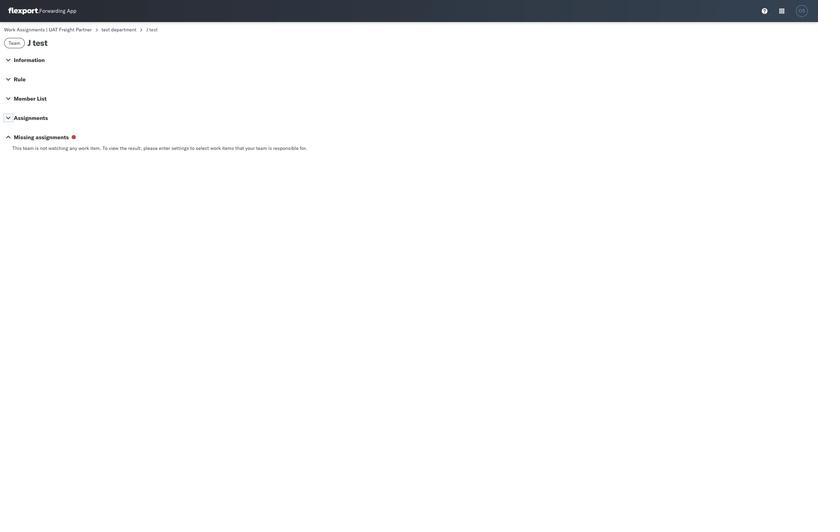 Task type: vqa. For each thing, say whether or not it's contained in the screenshot.
6th 1846748 from the bottom of the page
no



Task type: locate. For each thing, give the bounding box(es) containing it.
2 horizontal spatial test
[[149, 27, 158, 33]]

assignments down member list
[[14, 114, 48, 121]]

1 horizontal spatial test
[[102, 27, 110, 33]]

app
[[67, 8, 76, 14]]

0 horizontal spatial team
[[23, 145, 34, 151]]

work
[[78, 145, 89, 151], [210, 145, 221, 151]]

work right any
[[78, 145, 89, 151]]

1 horizontal spatial is
[[268, 145, 272, 151]]

department
[[111, 27, 137, 33]]

work assignments | uat freight partner link
[[4, 27, 92, 33]]

j test right department
[[146, 27, 158, 33]]

1 horizontal spatial work
[[210, 145, 221, 151]]

member
[[14, 95, 36, 102]]

missing
[[14, 134, 34, 141]]

forwarding app link
[[8, 8, 76, 14]]

j right department
[[146, 27, 148, 33]]

freight
[[59, 27, 74, 33]]

os button
[[794, 3, 810, 19]]

assignments left the |
[[17, 27, 45, 33]]

j test
[[146, 27, 158, 33], [27, 38, 47, 48]]

forwarding
[[39, 8, 66, 14]]

work
[[4, 27, 15, 33]]

work left items
[[210, 145, 221, 151]]

0 vertical spatial j
[[146, 27, 148, 33]]

missing assignments
[[14, 134, 69, 141]]

this
[[12, 145, 22, 151]]

test down the |
[[33, 38, 47, 48]]

is left responsible
[[268, 145, 272, 151]]

0 horizontal spatial j test
[[27, 38, 47, 48]]

for.
[[300, 145, 308, 151]]

test left department
[[102, 27, 110, 33]]

forwarding app
[[39, 8, 76, 14]]

member list
[[14, 95, 47, 102]]

partner
[[76, 27, 92, 33]]

0 horizontal spatial work
[[78, 145, 89, 151]]

rule
[[14, 76, 26, 83]]

to
[[190, 145, 195, 151]]

1 team from the left
[[23, 145, 34, 151]]

0 vertical spatial j test
[[146, 27, 158, 33]]

is left not
[[35, 145, 39, 151]]

team right your
[[256, 145, 267, 151]]

watching
[[48, 145, 68, 151]]

team
[[23, 145, 34, 151], [256, 145, 267, 151]]

j
[[146, 27, 148, 33], [27, 38, 31, 48]]

1 horizontal spatial team
[[256, 145, 267, 151]]

1 horizontal spatial j test
[[146, 27, 158, 33]]

1 horizontal spatial j
[[146, 27, 148, 33]]

test
[[102, 27, 110, 33], [149, 27, 158, 33], [33, 38, 47, 48]]

is
[[35, 145, 39, 151], [268, 145, 272, 151]]

j right team
[[27, 38, 31, 48]]

that
[[235, 145, 244, 151]]

team right this
[[23, 145, 34, 151]]

settings
[[172, 145, 189, 151]]

0 horizontal spatial j
[[27, 38, 31, 48]]

item.
[[90, 145, 101, 151]]

2 work from the left
[[210, 145, 221, 151]]

0 horizontal spatial test
[[33, 38, 47, 48]]

assignments
[[17, 27, 45, 33], [14, 114, 48, 121]]

test department link
[[102, 27, 137, 33]]

test right department
[[149, 27, 158, 33]]

j test down the |
[[27, 38, 47, 48]]

1 work from the left
[[78, 145, 89, 151]]

work assignments | uat freight partner
[[4, 27, 92, 33]]

0 horizontal spatial is
[[35, 145, 39, 151]]

1 vertical spatial j
[[27, 38, 31, 48]]



Task type: describe. For each thing, give the bounding box(es) containing it.
assignments
[[36, 134, 69, 141]]

view
[[109, 145, 119, 151]]

os
[[799, 8, 806, 13]]

1 is from the left
[[35, 145, 39, 151]]

please
[[143, 145, 158, 151]]

items
[[222, 145, 234, 151]]

|
[[46, 27, 48, 33]]

list
[[37, 95, 47, 102]]

the
[[120, 145, 127, 151]]

enter
[[159, 145, 170, 151]]

result,
[[128, 145, 142, 151]]

2 is from the left
[[268, 145, 272, 151]]

uat
[[49, 27, 58, 33]]

select
[[196, 145, 209, 151]]

your
[[246, 145, 255, 151]]

test department
[[102, 27, 137, 33]]

2 team from the left
[[256, 145, 267, 151]]

1 vertical spatial assignments
[[14, 114, 48, 121]]

not
[[40, 145, 47, 151]]

to
[[103, 145, 108, 151]]

team
[[9, 40, 20, 46]]

information
[[14, 57, 45, 63]]

1 vertical spatial j test
[[27, 38, 47, 48]]

this team is not watching any work item. to view the result, please enter settings to select work items that your team is responsible for.
[[12, 145, 308, 151]]

flexport. image
[[8, 8, 39, 14]]

responsible
[[273, 145, 299, 151]]

any
[[70, 145, 77, 151]]

0 vertical spatial assignments
[[17, 27, 45, 33]]



